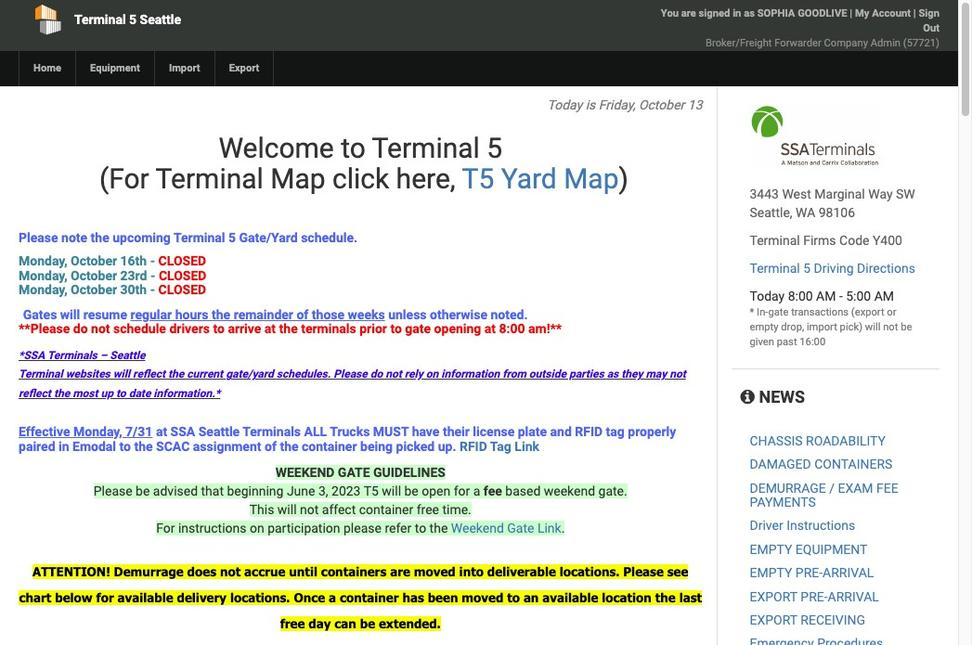 Task type: describe. For each thing, give the bounding box(es) containing it.
open
[[422, 484, 451, 499]]

most
[[73, 387, 98, 400]]

terminal 5 seattle link
[[19, 0, 386, 39]]

be left advised
[[136, 484, 150, 499]]

8:00 inside gates will resume regular hours the remainder of those weeks unless otherwise noted. **please do not schedule drivers to arrive at the terminals prior to gate opening at 8:00 am!**
[[499, 321, 525, 336]]

up
[[101, 387, 113, 400]]

friday,
[[599, 98, 636, 112]]

the inside attention! demurrage does not accrue until containers are moved into deliverable locations. please see chart below for available delivery locations. once a container has been moved to an available location the last free day can be extended.
[[656, 591, 676, 606]]

home
[[33, 62, 61, 74]]

terminals inside *ssa terminals – seattle terminal websites will reflect the current gate/yard schedules. please do not rely on information from outside parties as they may not reflect the most up to date information.*
[[47, 350, 97, 363]]

must
[[373, 425, 409, 440]]

to inside *ssa terminals – seattle terminal websites will reflect the current gate/yard schedules. please do not rely on information from outside parties as they may not reflect the most up to date information.*
[[116, 387, 126, 400]]

extended.
[[379, 617, 441, 632]]

be inside today                                                                                                                                                                                                                                                                                                                                                                                                                                                                                                                                                                                                                                                                                                           8:00 am - 5:00 am * in-gate transactions (export or empty drop, import pick) will not be given past 16:00
[[901, 321, 913, 333]]

the left the most
[[54, 387, 70, 400]]

from
[[503, 368, 527, 381]]

do inside gates will resume regular hours the remainder of those weeks unless otherwise noted. **please do not schedule drivers to arrive at the terminals prior to gate opening at 8:00 am!**
[[73, 321, 88, 336]]

properly
[[628, 425, 677, 440]]

to right prior
[[391, 321, 402, 336]]

export
[[229, 62, 260, 74]]

you are signed in as sophia goodlive | my account | sign out broker/freight forwarder company admin (57721)
[[661, 7, 940, 49]]

am!**
[[529, 321, 562, 336]]

day
[[309, 617, 331, 632]]

the left scac
[[134, 439, 153, 454]]

broker/freight
[[706, 37, 772, 49]]

2 export from the top
[[750, 613, 798, 628]]

guidelines
[[373, 465, 446, 480]]

terminal inside the please note the upcoming terminal 5 gate/yard schedule. monday, october 16th - closed monday, october 23rd - closed monday, october 30th - closed
[[174, 230, 225, 245]]

(57721)
[[904, 37, 940, 49]]

outside
[[529, 368, 567, 381]]

receiving
[[801, 613, 866, 628]]

0 vertical spatial reflect
[[133, 368, 165, 381]]

t5 inside 'weekend gate guidelines please be advised that beginning june 3, 2023 t5 will be open for a fee based weekend gate. this will not affect container free time. for instructions on participation please refer to the weekend gate link .'
[[364, 484, 379, 499]]

export link
[[214, 51, 273, 86]]

attention! demurrage does not accrue until containers are moved into deliverable locations. please see chart below for available delivery locations. once a container has been moved to an available location the last free day can be extended.
[[19, 565, 702, 632]]

drivers
[[169, 321, 210, 336]]

free inside 'weekend gate guidelines please be advised that beginning june 3, 2023 t5 will be open for a fee based weekend gate. this will not affect container free time. for instructions on participation please refer to the weekend gate link .'
[[417, 503, 439, 517]]

13
[[688, 98, 703, 112]]

that
[[201, 484, 224, 499]]

16:00
[[800, 336, 826, 348]]

at inside at ssa seattle terminals all trucks must have their license plate and rfid tag properly paired in emodal to the scac assignment of the container being picked up.
[[156, 425, 167, 440]]

october left 23rd
[[71, 268, 117, 283]]

98106
[[819, 205, 856, 220]]

1 horizontal spatial at
[[265, 321, 276, 336]]

all
[[304, 425, 327, 440]]

7/31
[[125, 425, 153, 440]]

2 map from the left
[[564, 163, 619, 195]]

5 inside the please note the upcoming terminal 5 gate/yard schedule. monday, october 16th - closed monday, october 23rd - closed monday, october 30th - closed
[[229, 230, 236, 245]]

0 vertical spatial link
[[515, 439, 540, 454]]

(export
[[852, 307, 885, 319]]

5 left driving
[[804, 261, 811, 276]]

gate inside gates will resume regular hours the remainder of those weeks unless otherwise noted. **please do not schedule drivers to arrive at the terminals prior to gate opening at 8:00 am!**
[[405, 321, 431, 336]]

have
[[412, 425, 440, 440]]

driver
[[750, 519, 784, 534]]

information
[[441, 368, 500, 381]]

info circle image
[[741, 389, 755, 406]]

damaged
[[750, 457, 812, 472]]

past
[[777, 336, 798, 348]]

participation
[[268, 521, 341, 536]]

attention!
[[33, 565, 110, 580]]

gate/yard
[[226, 368, 274, 381]]

8:00 inside today                                                                                                                                                                                                                                                                                                                                                                                                                                                                                                                                                                                                                                                                                                           8:00 am - 5:00 am * in-gate transactions (export or empty drop, import pick) will not be given past 16:00
[[788, 289, 813, 304]]

be inside attention! demurrage does not accrue until containers are moved into deliverable locations. please see chart below for available delivery locations. once a container has been moved to an available location the last free day can be extended.
[[360, 617, 375, 632]]

june
[[287, 484, 315, 499]]

chassis roadability damaged containers demurrage / exam fee payments driver instructions empty equipment empty pre-arrival export pre-arrival export receiving
[[750, 434, 899, 628]]

3443 west marginal way sw seattle, wa 98106
[[750, 187, 916, 220]]

please inside attention! demurrage does not accrue until containers are moved into deliverable locations. please see chart below for available delivery locations. once a container has been moved to an available location the last free day can be extended.
[[624, 565, 664, 580]]

will down june on the bottom
[[278, 503, 297, 517]]

are inside attention! demurrage does not accrue until containers are moved into deliverable locations. please see chart below for available delivery locations. once a container has been moved to an available location the last free day can be extended.
[[390, 565, 410, 580]]

tag
[[490, 439, 512, 454]]

/
[[830, 481, 835, 496]]

container inside at ssa seattle terminals all trucks must have their license plate and rfid tag properly paired in emodal to the scac assignment of the container being picked up.
[[302, 439, 357, 454]]

1 export from the top
[[750, 589, 798, 604]]

wa
[[796, 205, 816, 220]]

gate inside today                                                                                                                                                                                                                                                                                                                                                                                                                                                                                                                                                                                                                                                                                                           8:00 am - 5:00 am * in-gate transactions (export or empty drop, import pick) will not be given past 16:00
[[769, 307, 789, 319]]

is
[[586, 98, 596, 112]]

weekend gate guidelines please be advised that beginning june 3, 2023 t5 will be open for a fee based weekend gate. this will not affect container free time. for instructions on participation please refer to the weekend gate link .
[[94, 465, 628, 536]]

schedule.
[[301, 230, 358, 245]]

otherwise
[[430, 307, 488, 322]]

5 up 'equipment'
[[129, 12, 137, 27]]

this
[[250, 503, 274, 517]]

do inside *ssa terminals – seattle terminal websites will reflect the current gate/yard schedules. please do not rely on information from outside parties as they may not reflect the most up to date information.*
[[370, 368, 383, 381]]

equipment
[[796, 542, 868, 557]]

3,
[[319, 484, 328, 499]]

advised
[[153, 484, 198, 499]]

effective
[[19, 425, 70, 440]]

affect
[[322, 503, 356, 517]]

please
[[344, 521, 382, 536]]

in-
[[757, 307, 769, 319]]

for inside attention! demurrage does not accrue until containers are moved into deliverable locations. please see chart below for available delivery locations. once a container has been moved to an available location the last free day can be extended.
[[96, 591, 114, 606]]

rfid inside at ssa seattle terminals all trucks must have their license plate and rfid tag properly paired in emodal to the scac assignment of the container being picked up.
[[575, 425, 603, 440]]

of inside at ssa seattle terminals all trucks must have their license plate and rfid tag properly paired in emodal to the scac assignment of the container being picked up.
[[265, 439, 277, 454]]

will inside *ssa terminals – seattle terminal websites will reflect the current gate/yard schedules. please do not rely on information from outside parties as they may not reflect the most up to date information.*
[[113, 368, 130, 381]]

drop,
[[781, 321, 805, 333]]

16th
[[120, 254, 147, 269]]

on inside 'weekend gate guidelines please be advised that beginning june 3, 2023 t5 will be open for a fee based weekend gate. this will not affect container free time. for instructions on participation please refer to the weekend gate link .'
[[250, 521, 264, 536]]

the left all
[[280, 439, 299, 454]]

will down guidelines
[[382, 484, 401, 499]]

0 vertical spatial locations.
[[560, 565, 620, 580]]

emodal
[[73, 439, 116, 454]]

prior
[[360, 321, 387, 336]]

home link
[[19, 51, 75, 86]]

of inside gates will resume regular hours the remainder of those weeks unless otherwise noted. **please do not schedule drivers to arrive at the terminals prior to gate opening at 8:00 am!**
[[297, 307, 309, 322]]

2 horizontal spatial at
[[485, 321, 496, 336]]

seattle inside *ssa terminals – seattle terminal websites will reflect the current gate/yard schedules. please do not rely on information from outside parties as they may not reflect the most up to date information.*
[[110, 350, 145, 363]]

not inside gates will resume regular hours the remainder of those weeks unless otherwise noted. **please do not schedule drivers to arrive at the terminals prior to gate opening at 8:00 am!**
[[91, 321, 110, 336]]

please inside 'weekend gate guidelines please be advised that beginning june 3, 2023 t5 will be open for a fee based weekend gate. this will not affect container free time. for instructions on participation please refer to the weekend gate link .'
[[94, 484, 133, 499]]

today for today is friday, october 13
[[548, 98, 583, 112]]

be down guidelines
[[405, 484, 419, 499]]

terminal 5 driving directions
[[750, 261, 916, 276]]

to left arrive
[[213, 321, 225, 336]]

not inside attention! demurrage does not accrue until containers are moved into deliverable locations. please see chart below for available delivery locations. once a container has been moved to an available location the last free day can be extended.
[[220, 565, 241, 580]]

my
[[855, 7, 870, 20]]

y400
[[873, 233, 903, 248]]

in inside the you are signed in as sophia goodlive | my account | sign out broker/freight forwarder company admin (57721)
[[733, 7, 742, 20]]

- right the 30th
[[150, 283, 155, 297]]

1 horizontal spatial moved
[[462, 591, 504, 606]]

transactions
[[792, 307, 849, 319]]

october up resume
[[71, 283, 117, 297]]

signed
[[699, 7, 730, 20]]

below
[[55, 591, 93, 606]]

the right the hours
[[212, 307, 231, 322]]

accrue
[[244, 565, 286, 580]]

those
[[312, 307, 345, 322]]

please note the upcoming terminal 5 gate/yard schedule. monday, october 16th - closed monday, october 23rd - closed monday, october 30th - closed
[[19, 230, 358, 297]]

until
[[289, 565, 318, 580]]

resume
[[83, 307, 127, 322]]

free inside attention! demurrage does not accrue until containers are moved into deliverable locations. please see chart below for available delivery locations. once a container has been moved to an available location the last free day can be extended.
[[280, 617, 305, 632]]

location
[[602, 591, 652, 606]]

regular
[[131, 307, 172, 322]]

given
[[750, 336, 775, 348]]

assignment
[[193, 439, 262, 454]]

for
[[156, 521, 175, 536]]

not right may
[[670, 368, 686, 381]]

the up information.*
[[168, 368, 184, 381]]

october down note
[[71, 254, 117, 269]]

2 am from the left
[[875, 289, 895, 304]]

driver instructions link
[[750, 519, 856, 534]]

a inside attention! demurrage does not accrue until containers are moved into deliverable locations. please see chart below for available delivery locations. once a container has been moved to an available location the last free day can be extended.
[[329, 591, 336, 606]]

ssa
[[171, 425, 195, 440]]

schedule
[[113, 321, 166, 336]]

fee
[[877, 481, 899, 496]]

a inside 'weekend gate guidelines please be advised that beginning june 3, 2023 t5 will be open for a fee based weekend gate. this will not affect container free time. for instructions on participation please refer to the weekend gate link .'
[[474, 484, 481, 499]]

1 am from the left
[[817, 289, 836, 304]]

seattle for at
[[199, 425, 240, 440]]



Task type: locate. For each thing, give the bounding box(es) containing it.
0 vertical spatial of
[[297, 307, 309, 322]]

link inside 'weekend gate guidelines please be advised that beginning june 3, 2023 t5 will be open for a fee based weekend gate. this will not affect container free time. for instructions on participation please refer to the weekend gate link .'
[[538, 521, 562, 536]]

moved up the been
[[414, 565, 456, 580]]

1 horizontal spatial rfid
[[575, 425, 603, 440]]

0 vertical spatial t5
[[462, 163, 494, 195]]

rely
[[405, 368, 423, 381]]

8:00 up transactions
[[788, 289, 813, 304]]

the down time.
[[430, 521, 448, 536]]

1 horizontal spatial do
[[370, 368, 383, 381]]

1 vertical spatial 8:00
[[499, 321, 525, 336]]

1 vertical spatial as
[[607, 368, 619, 381]]

schedules.
[[277, 368, 331, 381]]

0 vertical spatial container
[[302, 439, 357, 454]]

1 vertical spatial for
[[96, 591, 114, 606]]

1 horizontal spatial reflect
[[133, 368, 165, 381]]

empty down driver at the right bottom of the page
[[750, 542, 793, 557]]

out
[[924, 22, 940, 34]]

pre- down empty equipment link
[[796, 566, 823, 581]]

1 horizontal spatial available
[[543, 591, 599, 606]]

exam
[[838, 481, 874, 496]]

october left 13
[[639, 98, 685, 112]]

0 vertical spatial export
[[750, 589, 798, 604]]

1 available from the left
[[118, 591, 173, 606]]

0 horizontal spatial terminals
[[47, 350, 97, 363]]

a right 'once'
[[329, 591, 336, 606]]

welcome to terminal 5 (for terminal map click here, t5 yard map )
[[92, 132, 629, 195]]

be
[[901, 321, 913, 333], [136, 484, 150, 499], [405, 484, 419, 499], [360, 617, 375, 632]]

reflect
[[133, 368, 165, 381], [19, 387, 51, 400]]

not down or
[[884, 321, 899, 333]]

1 vertical spatial container
[[359, 503, 414, 517]]

1 vertical spatial are
[[390, 565, 410, 580]]

news
[[755, 387, 805, 407]]

for inside 'weekend gate guidelines please be advised that beginning june 3, 2023 t5 will be open for a fee based weekend gate. this will not affect container free time. for instructions on participation please refer to the weekend gate link .'
[[454, 484, 470, 499]]

1 vertical spatial seattle
[[110, 350, 145, 363]]

1 vertical spatial t5
[[364, 484, 379, 499]]

0 vertical spatial free
[[417, 503, 439, 517]]

reflect down *ssa on the left bottom of the page
[[19, 387, 51, 400]]

1 horizontal spatial as
[[744, 7, 755, 20]]

link right the tag
[[515, 439, 540, 454]]

export pre-arrival link
[[750, 589, 880, 604]]

roadability
[[806, 434, 886, 448]]

opening
[[434, 321, 482, 336]]

moved
[[414, 565, 456, 580], [462, 591, 504, 606]]

will inside today                                                                                                                                                                                                                                                                                                                                                                                                                                                                                                                                                                                                                                                                                                           8:00 am - 5:00 am * in-gate transactions (export or empty drop, import pick) will not be given past 16:00
[[866, 321, 881, 333]]

t5 yard map link
[[462, 163, 619, 195]]

terminal 5 seattle image
[[750, 105, 879, 166]]

0 horizontal spatial moved
[[414, 565, 456, 580]]

terminal 5 seattle
[[74, 12, 181, 27]]

today up the in-
[[750, 289, 785, 304]]

1 vertical spatial today
[[750, 289, 785, 304]]

scac
[[156, 439, 190, 454]]

1 vertical spatial free
[[280, 617, 305, 632]]

as
[[744, 7, 755, 20], [607, 368, 619, 381]]

please inside the please note the upcoming terminal 5 gate/yard schedule. monday, october 16th - closed monday, october 23rd - closed monday, october 30th - closed
[[19, 230, 58, 245]]

the inside the please note the upcoming terminal 5 gate/yard schedule. monday, october 16th - closed monday, october 23rd - closed monday, october 30th - closed
[[91, 230, 109, 245]]

they
[[622, 368, 643, 381]]

1 horizontal spatial gate
[[769, 307, 789, 319]]

0 horizontal spatial today
[[548, 98, 583, 112]]

in inside at ssa seattle terminals all trucks must have their license plate and rfid tag properly paired in emodal to the scac assignment of the container being picked up.
[[59, 439, 69, 454]]

as inside the you are signed in as sophia goodlive | my account | sign out broker/freight forwarder company admin (57721)
[[744, 7, 755, 20]]

1 vertical spatial export
[[750, 613, 798, 628]]

gate
[[338, 465, 370, 480]]

sw
[[896, 187, 916, 202]]

0 horizontal spatial do
[[73, 321, 88, 336]]

container down containers
[[340, 591, 399, 606]]

*ssa terminals – seattle terminal websites will reflect the current gate/yard schedules. please do not rely on information from outside parties as they may not reflect the most up to date information.*
[[19, 350, 686, 400]]

- right 16th
[[150, 254, 155, 269]]

0 horizontal spatial a
[[329, 591, 336, 606]]

1 empty from the top
[[750, 542, 793, 557]]

today inside today                                                                                                                                                                                                                                                                                                                                                                                                                                                                                                                                                                                                                                                                                                           8:00 am - 5:00 am * in-gate transactions (export or empty drop, import pick) will not be given past 16:00
[[750, 289, 785, 304]]

2 vertical spatial seattle
[[199, 425, 240, 440]]

be right pick)
[[901, 321, 913, 333]]

the left terminals
[[279, 321, 298, 336]]

1 horizontal spatial today
[[750, 289, 785, 304]]

you
[[661, 7, 679, 20]]

to right 'emodal'
[[119, 439, 131, 454]]

0 horizontal spatial free
[[280, 617, 305, 632]]

3443
[[750, 187, 779, 202]]

1 vertical spatial terminals
[[243, 425, 301, 440]]

october
[[639, 98, 685, 112], [71, 254, 117, 269], [71, 268, 117, 283], [71, 283, 117, 297]]

are right you
[[682, 7, 697, 20]]

demurrage
[[114, 565, 184, 580]]

will down (export
[[866, 321, 881, 333]]

container inside 'weekend gate guidelines please be advised that beginning june 3, 2023 t5 will be open for a fee based weekend gate. this will not affect container free time. for instructions on participation please refer to the weekend gate link .'
[[359, 503, 414, 517]]

1 vertical spatial empty
[[750, 566, 793, 581]]

arrival down equipment at the right of page
[[823, 566, 874, 581]]

damaged containers link
[[750, 457, 893, 472]]

not inside 'weekend gate guidelines please be advised that beginning june 3, 2023 t5 will be open for a fee based weekend gate. this will not affect container free time. for instructions on participation please refer to the weekend gate link .'
[[300, 503, 319, 517]]

1 vertical spatial reflect
[[19, 387, 51, 400]]

1 horizontal spatial a
[[474, 484, 481, 499]]

5 left gate/yard
[[229, 230, 236, 245]]

1 closed from the top
[[158, 254, 206, 269]]

1 vertical spatial gate
[[405, 321, 431, 336]]

equipment link
[[75, 51, 154, 86]]

information.*
[[154, 387, 220, 400]]

for up time.
[[454, 484, 470, 499]]

0 vertical spatial gate
[[769, 307, 789, 319]]

beginning
[[227, 484, 284, 499]]

not up –
[[91, 321, 110, 336]]

seattle up 'import'
[[140, 12, 181, 27]]

1 horizontal spatial for
[[454, 484, 470, 499]]

t5 right '2023'
[[364, 484, 379, 499]]

account
[[872, 7, 911, 20]]

gate.
[[599, 484, 628, 499]]

to left "an"
[[507, 591, 520, 606]]

0 horizontal spatial reflect
[[19, 387, 51, 400]]

will inside gates will resume regular hours the remainder of those weeks unless otherwise noted. **please do not schedule drivers to arrive at the terminals prior to gate opening at 8:00 am!**
[[60, 307, 80, 322]]

seattle inside at ssa seattle terminals all trucks must have their license plate and rfid tag properly paired in emodal to the scac assignment of the container being picked up.
[[199, 425, 240, 440]]

demurrage / exam fee payments link
[[750, 481, 899, 510]]

1 vertical spatial locations.
[[230, 591, 290, 606]]

am up or
[[875, 289, 895, 304]]

not right does
[[220, 565, 241, 580]]

are
[[682, 7, 697, 20], [390, 565, 410, 580]]

west
[[783, 187, 812, 202]]

t5 left yard
[[462, 163, 494, 195]]

1 vertical spatial of
[[265, 439, 277, 454]]

not left rely
[[386, 368, 402, 381]]

5 right here, on the top
[[487, 132, 503, 164]]

trucks
[[330, 425, 370, 440]]

0 vertical spatial a
[[474, 484, 481, 499]]

as left they
[[607, 368, 619, 381]]

license
[[473, 425, 515, 440]]

23rd
[[120, 268, 147, 283]]

gate left opening
[[405, 321, 431, 336]]

not up participation
[[300, 503, 319, 517]]

–
[[100, 350, 107, 363]]

are up has
[[390, 565, 410, 580]]

pre- down empty pre-arrival link
[[801, 589, 828, 604]]

0 vertical spatial terminals
[[47, 350, 97, 363]]

not inside today                                                                                                                                                                                                                                                                                                                                                                                                                                                                                                                                                                                                                                                                                                           8:00 am - 5:00 am * in-gate transactions (export or empty drop, import pick) will not be given past 16:00
[[884, 321, 899, 333]]

0 horizontal spatial as
[[607, 368, 619, 381]]

0 horizontal spatial locations.
[[230, 591, 290, 606]]

directions
[[857, 261, 916, 276]]

am up transactions
[[817, 289, 836, 304]]

an
[[524, 591, 539, 606]]

0 vertical spatial arrival
[[823, 566, 874, 581]]

today is friday, october 13
[[548, 98, 703, 112]]

of left those on the left of the page
[[297, 307, 309, 322]]

on down this on the bottom left
[[250, 521, 264, 536]]

plate
[[518, 425, 547, 440]]

or
[[887, 307, 897, 319]]

today for today                                                                                                                                                                                                                                                                                                                                                                                                                                                                                                                                                                                                                                                                                                           8:00 am - 5:00 am * in-gate transactions (export or empty drop, import pick) will not be given past 16:00
[[750, 289, 785, 304]]

last
[[680, 591, 702, 606]]

- right 23rd
[[150, 268, 156, 283]]

am
[[817, 289, 836, 304], [875, 289, 895, 304]]

export up export receiving link
[[750, 589, 798, 604]]

be right the can
[[360, 617, 375, 632]]

8:00 left the am!**
[[499, 321, 525, 336]]

are inside the you are signed in as sophia goodlive | my account | sign out broker/freight forwarder company admin (57721)
[[682, 7, 697, 20]]

click
[[333, 163, 389, 195]]

0 horizontal spatial are
[[390, 565, 410, 580]]

picked
[[396, 439, 435, 454]]

map left click
[[271, 163, 326, 195]]

up.
[[438, 439, 457, 454]]

as left sophia
[[744, 7, 755, 20]]

gate
[[769, 307, 789, 319], [405, 321, 431, 336]]

of up weekend
[[265, 439, 277, 454]]

container up refer
[[359, 503, 414, 517]]

0 vertical spatial do
[[73, 321, 88, 336]]

1 horizontal spatial locations.
[[560, 565, 620, 580]]

empty equipment link
[[750, 542, 868, 557]]

at right opening
[[485, 321, 496, 336]]

0 vertical spatial on
[[426, 368, 439, 381]]

to right up
[[116, 387, 126, 400]]

1 horizontal spatial are
[[682, 7, 697, 20]]

1 vertical spatial on
[[250, 521, 264, 536]]

to inside attention! demurrage does not accrue until containers are moved into deliverable locations. please see chart below for available delivery locations. once a container has been moved to an available location the last free day can be extended.
[[507, 591, 520, 606]]

on inside *ssa terminals – seattle terminal websites will reflect the current gate/yard schedules. please do not rely on information from outside parties as they may not reflect the most up to date information.*
[[426, 368, 439, 381]]

will right the gates
[[60, 307, 80, 322]]

once
[[294, 591, 325, 606]]

reflect up date
[[133, 368, 165, 381]]

2 closed from the top
[[159, 268, 207, 283]]

0 horizontal spatial in
[[59, 439, 69, 454]]

5 inside welcome to terminal 5 (for terminal map click here, t5 yard map )
[[487, 132, 503, 164]]

please right schedules.
[[334, 368, 368, 381]]

1 horizontal spatial am
[[875, 289, 895, 304]]

1 vertical spatial link
[[538, 521, 562, 536]]

1 vertical spatial in
[[59, 439, 69, 454]]

0 vertical spatial empty
[[750, 542, 793, 557]]

seattle right –
[[110, 350, 145, 363]]

1 horizontal spatial t5
[[462, 163, 494, 195]]

export down export pre-arrival link
[[750, 613, 798, 628]]

forwarder
[[775, 37, 822, 49]]

0 horizontal spatial rfid
[[460, 439, 487, 454]]

0 horizontal spatial t5
[[364, 484, 379, 499]]

equipment
[[90, 62, 140, 74]]

1 vertical spatial pre-
[[801, 589, 828, 604]]

1 horizontal spatial map
[[564, 163, 619, 195]]

0 horizontal spatial gate
[[405, 321, 431, 336]]

the inside 'weekend gate guidelines please be advised that beginning june 3, 2023 t5 will be open for a fee based weekend gate. this will not affect container free time. for instructions on participation please refer to the weekend gate link .'
[[430, 521, 448, 536]]

at
[[265, 321, 276, 336], [485, 321, 496, 336], [156, 425, 167, 440]]

1 horizontal spatial 8:00
[[788, 289, 813, 304]]

seattle right ssa
[[199, 425, 240, 440]]

1 | from the left
[[850, 7, 853, 20]]

0 vertical spatial moved
[[414, 565, 456, 580]]

1 vertical spatial arrival
[[828, 589, 880, 604]]

arrival up "receiving"
[[828, 589, 880, 604]]

0 horizontal spatial available
[[118, 591, 173, 606]]

container inside attention! demurrage does not accrue until containers are moved into deliverable locations. please see chart below for available delivery locations. once a container has been moved to an available location the last free day can be extended.
[[340, 591, 399, 606]]

to inside welcome to terminal 5 (for terminal map click here, t5 yard map )
[[341, 132, 366, 164]]

weeks
[[348, 307, 385, 322]]

empty down empty equipment link
[[750, 566, 793, 581]]

been
[[428, 591, 458, 606]]

rfid left tag
[[575, 425, 603, 440]]

terminals left all
[[243, 425, 301, 440]]

0 vertical spatial today
[[548, 98, 583, 112]]

goodlive
[[798, 7, 848, 20]]

terminal inside *ssa terminals – seattle terminal websites will reflect the current gate/yard schedules. please do not rely on information from outside parties as they may not reflect the most up to date information.*
[[19, 368, 63, 381]]

0 horizontal spatial for
[[96, 591, 114, 606]]

today left is
[[548, 98, 583, 112]]

rfid right up.
[[460, 439, 487, 454]]

note
[[61, 230, 87, 245]]

0 horizontal spatial on
[[250, 521, 264, 536]]

today
[[548, 98, 583, 112], [750, 289, 785, 304]]

available
[[118, 591, 173, 606], [543, 591, 599, 606]]

free left the day
[[280, 617, 305, 632]]

at left ssa
[[156, 425, 167, 440]]

in
[[733, 7, 742, 20], [59, 439, 69, 454]]

moved down into
[[462, 591, 504, 606]]

0 vertical spatial seattle
[[140, 12, 181, 27]]

please left note
[[19, 230, 58, 245]]

their
[[443, 425, 470, 440]]

1 map from the left
[[271, 163, 326, 195]]

available down 'demurrage'
[[118, 591, 173, 606]]

0 vertical spatial pre-
[[796, 566, 823, 581]]

*ssa
[[19, 350, 45, 363]]

for right below
[[96, 591, 114, 606]]

seattle for terminal
[[140, 12, 181, 27]]

being
[[360, 439, 393, 454]]

t5 inside welcome to terminal 5 (for terminal map click here, t5 yard map )
[[462, 163, 494, 195]]

0 horizontal spatial 8:00
[[499, 321, 525, 336]]

in right paired
[[59, 439, 69, 454]]

monday,
[[19, 254, 67, 269], [19, 268, 67, 283], [19, 283, 67, 297], [73, 425, 122, 440]]

to right refer
[[415, 521, 427, 536]]

gate up the drop,
[[769, 307, 789, 319]]

seattle inside terminal 5 seattle link
[[140, 12, 181, 27]]

1 vertical spatial moved
[[462, 591, 504, 606]]

in right signed
[[733, 7, 742, 20]]

sign out link
[[919, 7, 940, 34]]

3 closed from the top
[[158, 283, 206, 297]]

locations. down accrue
[[230, 591, 290, 606]]

0 horizontal spatial at
[[156, 425, 167, 440]]

| left sign
[[914, 7, 917, 20]]

- left 5:00
[[840, 289, 843, 304]]

sign
[[919, 7, 940, 20]]

marginal
[[815, 187, 866, 202]]

2 | from the left
[[914, 7, 917, 20]]

0 horizontal spatial of
[[265, 439, 277, 454]]

date
[[129, 387, 151, 400]]

1 horizontal spatial free
[[417, 503, 439, 517]]

0 vertical spatial in
[[733, 7, 742, 20]]

1 horizontal spatial on
[[426, 368, 439, 381]]

| left my on the top right
[[850, 7, 853, 20]]

terminals inside at ssa seattle terminals all trucks must have their license plate and rfid tag properly paired in emodal to the scac assignment of the container being picked up.
[[243, 425, 301, 440]]

map
[[271, 163, 326, 195], [564, 163, 619, 195]]

parties
[[569, 368, 604, 381]]

pick)
[[840, 321, 863, 333]]

0 horizontal spatial |
[[850, 7, 853, 20]]

may
[[646, 368, 667, 381]]

for
[[454, 484, 470, 499], [96, 591, 114, 606]]

0 vertical spatial as
[[744, 7, 755, 20]]

to inside 'weekend gate guidelines please be advised that beginning june 3, 2023 t5 will be open for a fee based weekend gate. this will not affect container free time. for instructions on participation please refer to the weekend gate link .'
[[415, 521, 427, 536]]

free down the "open"
[[417, 503, 439, 517]]

- inside today                                                                                                                                                                                                                                                                                                                                                                                                                                                                                                                                                                                                                                                                                                           8:00 am - 5:00 am * in-gate transactions (export or empty drop, import pick) will not be given past 16:00
[[840, 289, 843, 304]]

0 vertical spatial are
[[682, 7, 697, 20]]

welcome
[[219, 132, 334, 164]]

please up location
[[624, 565, 664, 580]]

1 horizontal spatial |
[[914, 7, 917, 20]]

at right arrive
[[265, 321, 276, 336]]

1 vertical spatial do
[[370, 368, 383, 381]]

0 vertical spatial 8:00
[[788, 289, 813, 304]]

empty pre-arrival link
[[750, 566, 874, 581]]

1 horizontal spatial of
[[297, 307, 309, 322]]

to inside at ssa seattle terminals all trucks must have their license plate and rfid tag properly paired in emodal to the scac assignment of the container being picked up.
[[119, 439, 131, 454]]

2 empty from the top
[[750, 566, 793, 581]]

terminals up 'websites'
[[47, 350, 97, 363]]

1 horizontal spatial terminals
[[243, 425, 301, 440]]

2 vertical spatial container
[[340, 591, 399, 606]]

0 horizontal spatial map
[[271, 163, 326, 195]]

0 vertical spatial for
[[454, 484, 470, 499]]

upcoming
[[113, 230, 171, 245]]

weekend
[[451, 521, 504, 536]]

gates
[[23, 307, 57, 322]]

websites
[[66, 368, 110, 381]]

the left "last"
[[656, 591, 676, 606]]

on
[[426, 368, 439, 381], [250, 521, 264, 536]]

way
[[869, 187, 893, 202]]

1 vertical spatial a
[[329, 591, 336, 606]]

as inside *ssa terminals – seattle terminal websites will reflect the current gate/yard schedules. please do not rely on information from outside parties as they may not reflect the most up to date information.*
[[607, 368, 619, 381]]

)
[[619, 163, 629, 195]]

unless
[[388, 307, 427, 322]]

please inside *ssa terminals – seattle terminal websites will reflect the current gate/yard schedules. please do not rely on information from outside parties as they may not reflect the most up to date information.*
[[334, 368, 368, 381]]

2 available from the left
[[543, 591, 599, 606]]

1 horizontal spatial in
[[733, 7, 742, 20]]

please down 'emodal'
[[94, 484, 133, 499]]

and
[[551, 425, 572, 440]]

2023
[[332, 484, 361, 499]]

0 horizontal spatial am
[[817, 289, 836, 304]]

do left rely
[[370, 368, 383, 381]]

will up up
[[113, 368, 130, 381]]



Task type: vqa. For each thing, say whether or not it's contained in the screenshot.
topmost ves/voy:
no



